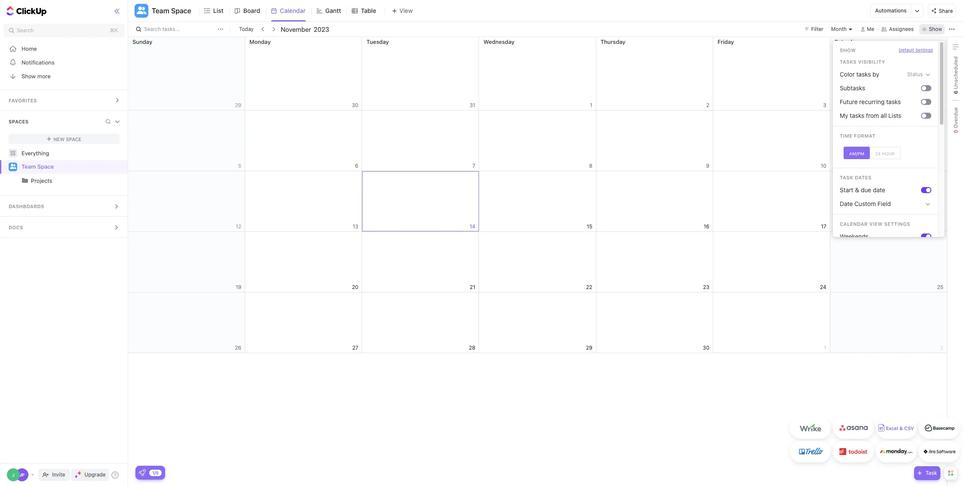 Task type: vqa. For each thing, say whether or not it's contained in the screenshot.
Task for Task
yes



Task type: locate. For each thing, give the bounding box(es) containing it.
0 vertical spatial calendar
[[280, 7, 306, 14]]

1 vertical spatial space
[[66, 136, 81, 142]]

2 vertical spatial tasks
[[850, 112, 865, 119]]

show inside sidebar navigation
[[22, 72, 36, 79]]

0 horizontal spatial space
[[37, 163, 54, 170]]

tasks...
[[162, 26, 180, 32]]

5 row from the top
[[128, 293, 948, 353]]

gantt
[[325, 7, 341, 14]]

notifications
[[22, 59, 54, 66]]

calendar right the board link
[[280, 7, 306, 14]]

board link
[[243, 0, 264, 22]]

0 vertical spatial space
[[171, 7, 191, 15]]

date custom field
[[840, 200, 891, 207]]

notifications link
[[0, 55, 128, 69]]

calendar up weekends
[[840, 221, 868, 227]]

1 horizontal spatial team
[[152, 7, 169, 15]]

search
[[144, 26, 161, 32], [17, 27, 34, 34]]

csv
[[905, 426, 915, 431]]

team space up the "tasks..."
[[152, 7, 191, 15]]

by
[[873, 71, 880, 78]]

upgrade
[[85, 472, 106, 478]]

search tasks...
[[144, 26, 180, 32]]

visibility
[[859, 59, 886, 65]]

custom
[[855, 200, 876, 207]]

24
[[875, 151, 881, 156], [820, 284, 827, 290]]

am/pm
[[850, 151, 865, 156]]

0 horizontal spatial 24
[[820, 284, 827, 290]]

monday
[[250, 38, 271, 45]]

0 vertical spatial &
[[855, 186, 860, 194]]

team space inside "link"
[[22, 163, 54, 170]]

1 vertical spatial &
[[900, 426, 903, 431]]

field
[[878, 200, 891, 207]]

team space down everything
[[22, 163, 54, 170]]

& inside button
[[855, 186, 860, 194]]

space for team space button
[[171, 7, 191, 15]]

my tasks from all lists button
[[837, 109, 922, 123]]

docs
[[9, 225, 23, 230]]

search up sunday
[[144, 26, 161, 32]]

row
[[128, 37, 948, 111], [128, 111, 948, 171], [128, 171, 948, 232], [128, 232, 948, 293], [128, 293, 948, 353]]

25
[[938, 284, 944, 290]]

row containing 26
[[128, 293, 948, 353]]

1 vertical spatial show
[[840, 47, 856, 53]]

dashboards
[[9, 203, 44, 209]]

onboarding checklist button image
[[139, 469, 146, 476]]

0 horizontal spatial show
[[22, 72, 36, 79]]

1 horizontal spatial team space
[[152, 7, 191, 15]]

3 row from the top
[[128, 171, 948, 232]]

0 vertical spatial task
[[840, 175, 854, 180]]

home link
[[0, 42, 128, 55]]

tuesday
[[367, 38, 389, 45]]

home
[[22, 45, 37, 52]]

show down share button
[[929, 26, 943, 32]]

date custom field button
[[833, 197, 939, 211]]

& left csv
[[900, 426, 903, 431]]

space up projects
[[37, 163, 54, 170]]

future recurring tasks
[[840, 98, 901, 105]]

0 horizontal spatial calendar
[[280, 7, 306, 14]]

settings
[[885, 221, 911, 227]]

19
[[236, 284, 241, 290]]

tasks up lists
[[887, 98, 901, 105]]

tasks left "by"
[[857, 71, 871, 78]]

0 horizontal spatial team space
[[22, 163, 54, 170]]

thursday
[[601, 38, 626, 45]]

6
[[953, 91, 959, 94]]

space right new
[[66, 136, 81, 142]]

⌘k
[[110, 27, 118, 34]]

1 vertical spatial task
[[926, 470, 937, 476]]

1 horizontal spatial task
[[926, 470, 937, 476]]

team down everything
[[22, 163, 36, 170]]

recurring
[[860, 98, 885, 105]]

space inside button
[[171, 7, 191, 15]]

show button
[[920, 24, 945, 34]]

show more
[[22, 72, 51, 79]]

2 horizontal spatial space
[[171, 7, 191, 15]]

team space for team space button
[[152, 7, 191, 15]]

1 horizontal spatial &
[[900, 426, 903, 431]]

0 horizontal spatial team
[[22, 163, 36, 170]]

1 vertical spatial calendar
[[840, 221, 868, 227]]

team space link
[[22, 160, 121, 174]]

space for team space "link"
[[37, 163, 54, 170]]

team space inside button
[[152, 7, 191, 15]]

space up the search tasks... text box
[[171, 7, 191, 15]]

share button
[[929, 4, 957, 18]]

calendar
[[280, 7, 306, 14], [840, 221, 868, 227]]

board
[[243, 7, 260, 14]]

team inside "link"
[[22, 163, 36, 170]]

show left more at the left of page
[[22, 72, 36, 79]]

team space
[[152, 7, 191, 15], [22, 163, 54, 170]]

grid
[[128, 37, 948, 486]]

15
[[587, 223, 593, 230]]

my tasks from all lists
[[840, 112, 902, 119]]

1 horizontal spatial search
[[144, 26, 161, 32]]

26
[[235, 344, 241, 351]]

1 horizontal spatial show
[[840, 47, 856, 53]]

2 horizontal spatial show
[[929, 26, 943, 32]]

team inside button
[[152, 7, 169, 15]]

0 vertical spatial team
[[152, 7, 169, 15]]

row containing 14
[[128, 171, 948, 232]]

0 vertical spatial 24
[[875, 151, 881, 156]]

show
[[929, 26, 943, 32], [840, 47, 856, 53], [22, 72, 36, 79]]

2 vertical spatial show
[[22, 72, 36, 79]]

team space for team space "link"
[[22, 163, 54, 170]]

0 vertical spatial team space
[[152, 7, 191, 15]]

gantt link
[[325, 0, 345, 22]]

0 vertical spatial tasks
[[857, 71, 871, 78]]

2 vertical spatial space
[[37, 163, 54, 170]]

tasks
[[857, 71, 871, 78], [887, 98, 901, 105], [850, 112, 865, 119]]

excel
[[886, 426, 899, 431]]

search up home
[[17, 27, 34, 34]]

excel & csv
[[886, 426, 915, 431]]

new space
[[53, 136, 81, 142]]

start & due date
[[840, 186, 886, 194]]

24 inside row
[[820, 284, 827, 290]]

1 vertical spatial team space
[[22, 163, 54, 170]]

team space button
[[148, 1, 191, 20]]

show down 'saturday'
[[840, 47, 856, 53]]

1 vertical spatial team
[[22, 163, 36, 170]]

4 row from the top
[[128, 232, 948, 293]]

table link
[[361, 0, 380, 22]]

team up search tasks...
[[152, 7, 169, 15]]

view
[[870, 221, 883, 227]]

0 horizontal spatial task
[[840, 175, 854, 180]]

1 horizontal spatial calendar
[[840, 221, 868, 227]]

space inside "link"
[[37, 163, 54, 170]]

1 horizontal spatial 24
[[875, 151, 881, 156]]

list
[[213, 7, 224, 14]]

0 horizontal spatial &
[[855, 186, 860, 194]]

me
[[867, 26, 875, 32]]

weekends button
[[837, 230, 922, 244]]

task
[[840, 175, 854, 180], [926, 470, 937, 476]]

0 vertical spatial show
[[929, 26, 943, 32]]

dates
[[855, 175, 872, 180]]

& inside "link"
[[900, 426, 903, 431]]

0 horizontal spatial search
[[17, 27, 34, 34]]

& for excel
[[900, 426, 903, 431]]

tasks right my
[[850, 112, 865, 119]]

1 horizontal spatial space
[[66, 136, 81, 142]]

27
[[352, 344, 358, 351]]

1 vertical spatial 24
[[820, 284, 827, 290]]

& left 'due'
[[855, 186, 860, 194]]

2 projects link from the left
[[31, 174, 121, 188]]

search inside sidebar navigation
[[17, 27, 34, 34]]

24 for 24
[[820, 284, 827, 290]]



Task type: describe. For each thing, give the bounding box(es) containing it.
23
[[703, 284, 710, 290]]

automations button
[[871, 4, 911, 17]]

saturday
[[835, 38, 859, 45]]

1/5
[[152, 470, 159, 475]]

task for task
[[926, 470, 937, 476]]

settings
[[916, 47, 934, 52]]

start & due date button
[[837, 183, 922, 197]]

date custom field button
[[837, 197, 935, 211]]

unscheduled
[[953, 56, 959, 91]]

search for search tasks...
[[144, 26, 161, 32]]

20
[[352, 284, 358, 290]]

task dates
[[840, 175, 872, 180]]

user group image
[[10, 164, 16, 169]]

weekends
[[840, 233, 869, 240]]

from
[[867, 112, 879, 119]]

favorites
[[9, 98, 37, 103]]

future recurring tasks button
[[837, 95, 922, 109]]

1 row from the top
[[128, 37, 948, 111]]

29
[[586, 344, 593, 351]]

default settings
[[899, 47, 934, 52]]

team for team space "link"
[[22, 163, 36, 170]]

task for task dates
[[840, 175, 854, 180]]

tasks
[[840, 59, 857, 65]]

lists
[[889, 112, 902, 119]]

list link
[[213, 0, 227, 22]]

today button
[[237, 25, 255, 34]]

calendar view settings
[[840, 221, 911, 227]]

team for team space button
[[152, 7, 169, 15]]

18
[[938, 223, 944, 230]]

sidebar navigation
[[0, 0, 128, 486]]

invite
[[52, 472, 65, 478]]

color
[[840, 71, 855, 78]]

14
[[470, 223, 476, 230]]

everything link
[[0, 146, 128, 160]]

tasks for by
[[857, 71, 871, 78]]

17
[[821, 223, 827, 230]]

sunday
[[133, 38, 152, 45]]

date
[[873, 186, 886, 194]]

time
[[840, 133, 853, 139]]

default
[[899, 47, 915, 52]]

due
[[861, 186, 872, 194]]

22
[[586, 284, 593, 290]]

format
[[854, 133, 876, 139]]

subtasks
[[840, 84, 866, 92]]

tasks for from
[[850, 112, 865, 119]]

show inside dropdown button
[[929, 26, 943, 32]]

friday
[[718, 38, 734, 45]]

calendar for calendar view settings
[[840, 221, 868, 227]]

assignees button
[[878, 24, 918, 34]]

share
[[939, 8, 953, 14]]

21
[[470, 284, 476, 290]]

Search tasks... text field
[[144, 23, 216, 35]]

row containing 19
[[128, 232, 948, 293]]

my
[[840, 112, 849, 119]]

assignees
[[889, 26, 914, 32]]

& for start
[[855, 186, 860, 194]]

28
[[469, 344, 476, 351]]

start
[[840, 186, 854, 194]]

excel & csv link
[[876, 417, 917, 439]]

future
[[840, 98, 858, 105]]

grid containing sunday
[[128, 37, 948, 486]]

16
[[704, 223, 710, 230]]

today
[[239, 26, 254, 32]]

more
[[37, 72, 51, 79]]

2 row from the top
[[128, 111, 948, 171]]

calendar link
[[280, 0, 309, 22]]

tasks visibility
[[840, 59, 886, 65]]

time format
[[840, 133, 876, 139]]

hour
[[882, 151, 895, 156]]

0
[[953, 130, 959, 133]]

calendar for calendar
[[280, 7, 306, 14]]

new
[[53, 136, 65, 142]]

search for search
[[17, 27, 34, 34]]

projects
[[31, 177, 52, 184]]

me button
[[858, 24, 878, 34]]

overdue
[[953, 107, 959, 130]]

date
[[840, 200, 853, 207]]

24 for 24 hour
[[875, 151, 881, 156]]

automations
[[876, 7, 907, 14]]

favorites button
[[0, 90, 128, 111]]

1 vertical spatial tasks
[[887, 98, 901, 105]]

24 hour
[[875, 151, 895, 156]]

onboarding checklist button element
[[139, 469, 146, 476]]

subtasks button
[[837, 81, 922, 95]]

1 projects link from the left
[[1, 174, 121, 188]]

wednesday
[[484, 38, 515, 45]]

table
[[361, 7, 376, 14]]

everything
[[22, 150, 49, 156]]

30
[[703, 344, 710, 351]]



